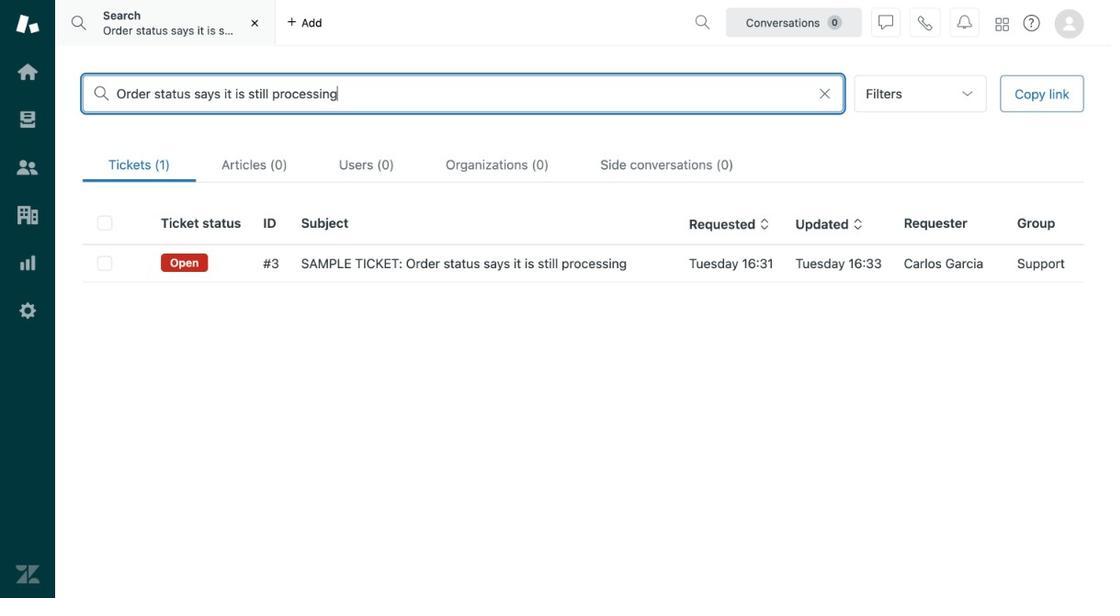 Task type: vqa. For each thing, say whether or not it's contained in the screenshot.
Customers image
yes



Task type: describe. For each thing, give the bounding box(es) containing it.
zendesk support image
[[16, 12, 40, 36]]

organizations image
[[16, 203, 40, 227]]

tabs tab list
[[55, 0, 688, 46]]

clear search image
[[818, 86, 833, 101]]

get started image
[[16, 60, 40, 84]]

reporting image
[[16, 251, 40, 275]]

close image
[[246, 14, 264, 32]]

Search: text field
[[117, 85, 832, 102]]

zendesk products image
[[997, 18, 1010, 31]]



Task type: locate. For each thing, give the bounding box(es) containing it.
tab list
[[83, 146, 1085, 183]]

get help image
[[1024, 15, 1041, 31]]

customers image
[[16, 155, 40, 179]]

zendesk image
[[16, 563, 40, 587]]

button displays agent's chat status as invisible. image
[[879, 15, 894, 30]]

row
[[83, 245, 1085, 282]]

admin image
[[16, 299, 40, 323]]

main element
[[0, 0, 55, 599]]

views image
[[16, 108, 40, 132]]

notifications image
[[958, 15, 973, 30]]

tab
[[55, 0, 297, 46], [83, 146, 196, 182], [196, 146, 313, 182], [313, 146, 420, 182], [420, 146, 575, 182], [575, 146, 760, 182]]



